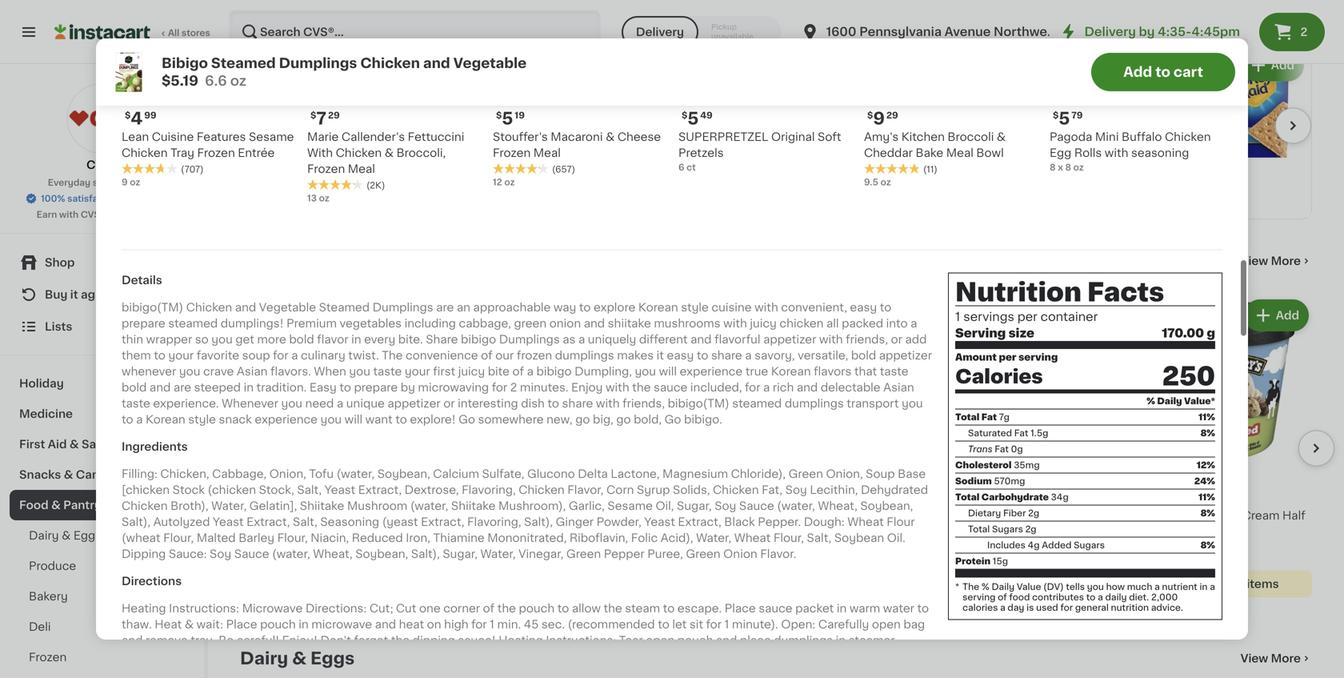 Task type: describe. For each thing, give the bounding box(es) containing it.
$ 6 49 for post pebbles cocoa pebbles breakfast cereal
[[605, 473, 637, 489]]

1 horizontal spatial appetizer
[[764, 334, 817, 345]]

see for post pebbles fruity pebbles breakfast cereal, gluten free, kids snacks, small cereal box
[[454, 594, 476, 605]]

1 horizontal spatial salt),
[[411, 549, 440, 560]]

1 horizontal spatial soy
[[715, 501, 737, 512]]

pebbles up gluten
[[421, 526, 474, 537]]

you left crave
[[179, 366, 200, 377]]

eligible for kellogg froot loops breakfast cereal, kids cereal, family breakfast, original
[[841, 594, 883, 605]]

ben & jerry's ice cream half baked®
[[1145, 510, 1306, 537]]

0 horizontal spatial bold
[[122, 382, 147, 393]]

79
[[1072, 111, 1084, 120]]

(water, down barley
[[272, 549, 310, 560]]

chicken inside marie callender's fettuccini with chicken & broccoli, frozen meal
[[336, 147, 382, 159]]

0 horizontal spatial or
[[444, 398, 455, 409]]

buy for kellogg froot loops breakfast cereal, kids cereal, family breakfast, original
[[788, 496, 806, 505]]

a up general
[[1098, 593, 1104, 602]]

extract, up the mushroom in the bottom left of the page
[[358, 484, 402, 496]]

5 for superpretzel original soft pretzels
[[688, 110, 699, 127]]

product group containing 5
[[240, 296, 408, 597]]

1 vertical spatial pouch
[[260, 619, 296, 630]]

get for loops
[[814, 496, 831, 505]]

items for ben & jerry's ice cream half baked®
[[1247, 578, 1280, 589]]

1 vertical spatial carefully
[[578, 651, 629, 662]]

to inside button
[[1156, 65, 1171, 79]]

to down steam in the left of the page
[[658, 619, 670, 630]]

frozen down deli
[[29, 652, 67, 663]]

1 horizontal spatial 99
[[987, 473, 999, 482]]

(recommended
[[568, 619, 655, 630]]

a right nutrient
[[1211, 582, 1216, 591]]

filling: chicken, cabbage, onion, tofu (water, soybean, calcium sulfate, glucono delta lactone, magnesium chloride), green onion, soup base [chicken stock (chicken stock, salt, yeast extract, dextrose, flavoring, chicken flavor, corn syrup solids, chicken fat, soy lecithin, dehydrated chicken broth), water, gelatin], shiitake mushroom (water, shiitake mushroom), garlic, sesame oil, sugar, soy sauce (water, wheat, soybean, salt), autolyzed yeast extract, salt, seasoning (yeast extract, flavoring, salt), ginger powder, yeast extract, black pepper. dough: wheat flour (wheat flour, malted barley flour, niacin, reduced iron, thiamine mononitrated, riboflavin, folic acid), water, wheat flour, salt, soybean oil. dipping sauce: soy sauce (water, wheat, soybean, salt), sugar, water, vinegar, green pepper puree, green onion flavor.
[[122, 468, 929, 560]]

avenue
[[945, 26, 991, 38]]

2 horizontal spatial green
[[789, 468, 824, 480]]

you inside * the % daily value (dv) tells you how much a nutrient in a serving of food contributes to a daily diet. 2,000 calories a day is used for general nutrition advice.
[[1088, 582, 1105, 591]]

and inside bibigo steamed dumplings chicken and vegetable
[[289, 526, 310, 537]]

flour
[[887, 517, 915, 528]]

in left warm
[[837, 603, 847, 614]]

produce link
[[10, 551, 195, 581]]

cereal inside post pebbles cocoa pebbles breakfast cereal
[[714, 526, 751, 537]]

get for jerry's
[[1178, 496, 1195, 505]]

fat for trans
[[995, 445, 1009, 453]]

in up twist.
[[352, 334, 361, 345]]

when
[[314, 366, 347, 377]]

a up the flavors.
[[291, 350, 298, 361]]

extract, up thiamine
[[421, 517, 465, 528]]

earn with cvs® extracare®
[[37, 210, 158, 219]]

2 vertical spatial soybean,
[[356, 549, 408, 560]]

0 horizontal spatial 4
[[131, 110, 143, 127]]

chicken inside pagoda mini buffalo chicken egg rolls with seasoning 8 x 8 oz
[[1166, 131, 1212, 143]]

to down when
[[340, 382, 351, 393]]

$ 7 29 for buy
[[786, 473, 816, 489]]

& down food & pantry
[[62, 530, 71, 541]]

1 shiitake from the left
[[300, 501, 345, 512]]

dumplings up including
[[373, 302, 434, 313]]

minute).
[[732, 619, 779, 630]]

in inside * the % daily value (dv) tells you how much a nutrient in a serving of food contributes to a daily diet. 2,000 calories a day is used for general nutrition advice.
[[1200, 582, 1208, 591]]

bite inside bibigo(tm) chicken and vegetable steamed dumplings are an approachable way to explore korean style cuisine with convenient, easy to prepare steamed dumplings! premium vegetables including cabbage, green onion and shiitake mushrooms with juicy chicken all packed into a thin wrapper so you get more bold flavor in every bite.  share bibigo dumplings as a uniquely different and flavorful appetizer with friends, or add them to your favorite soup for a culinary twist. the convenience of our frozen dumplings makes it easy to share a savory, versatile, bold appetizer whenever you crave asian flavors.  when you taste your first juicy bite of a bibigo dumpling, you will experience true korean flavors that taste bold and are steeped in tradition. easy to prepare by microwaving for 2 minutes. enjoy with the sauce included, for a rich and delectable asian taste experience. whenever you need a unique appetizer or interesting dish to share with friends, bibigo(tm) steamed dumplings transport you to a korean style snack experience you will want to explore!  go somewhere new, go big, go bold, go bibigo.
[[488, 366, 510, 377]]

spend $20, save $5
[[1087, 71, 1176, 80]]

1 vertical spatial will
[[345, 414, 363, 425]]

and right rich
[[797, 382, 818, 393]]

see for ben & jerry's ice cream half baked®
[[1178, 578, 1200, 589]]

$15,
[[276, 496, 294, 505]]

or inside heating instructions: microwave directions: cut; cut one corner of the pouch to allow the steam to escape. place sauce packet in warm water to thaw. heat & wait: place pouch in microwave and heat on high for 1 min. 45 sec. (recommended to let sit for 1 minute). open: carefully open bag and remove tray. be careful! enjoy! don't forget the dipping sauce! heating instructions: tear open pouch and place dumplings in steamer (remove from tray). steam for 3-4 minutes. caution! these dumplings will be hot. carefully bite the top or side of the dumpling to let the inside cool before consuming. based on 1200 watt microwave. microwave heating instructions may vary depending on microwave oven watt
[[700, 651, 711, 662]]

a down the frozen
[[527, 366, 534, 377]]

1 down dextrose,
[[446, 496, 450, 505]]

the inside * the % daily value (dv) tells you how much a nutrient in a serving of food contributes to a daily diet. 2,000 calories a day is used for general nutrition advice.
[[963, 582, 980, 591]]

nabisco holiday image
[[241, 33, 571, 218]]

0 horizontal spatial wheat
[[735, 533, 771, 544]]

a up 2,000 at bottom
[[1155, 582, 1161, 591]]

with up big,
[[596, 398, 620, 409]]

of down our
[[513, 366, 524, 377]]

oz right 13
[[319, 194, 330, 203]]

produce
[[29, 560, 76, 572]]

0 vertical spatial daily
[[1158, 397, 1183, 405]]

1 horizontal spatial sugar,
[[677, 501, 712, 512]]

8% for saturated fat 1.5g
[[1201, 429, 1216, 437]]

ben
[[1145, 510, 1167, 521]]

extract, down gelatin], on the left
[[247, 517, 290, 528]]

1600
[[827, 26, 857, 38]]

snacks inside fiber one chewy bars, oats & chocolate, fiber snacks
[[1071, 510, 1112, 521]]

1 horizontal spatial carefully
[[819, 619, 870, 630]]

sodium
[[956, 477, 993, 485]]

1 vertical spatial bibigo(tm)
[[668, 398, 730, 409]]

original inside ritz fresh stacks original crackers
[[850, 101, 894, 113]]

sauce inside heating instructions: microwave directions: cut; cut one corner of the pouch to allow the steam to escape. place sauce packet in warm water to thaw. heat & wait: place pouch in microwave and heat on high for 1 min. 45 sec. (recommended to let sit for 1 minute). open: carefully open bag and remove tray. be careful! enjoy! don't forget the dipping sauce! heating instructions: tear open pouch and place dumplings in steamer (remove from tray). steam for 3-4 minutes. caution! these dumplings will be hot. carefully bite the top or side of the dumpling to let the inside cool before consuming. based on 1200 watt microwave. microwave heating instructions may vary depending on microwave oven watt
[[759, 603, 793, 614]]

amount per serving
[[956, 353, 1059, 362]]

1 go from the left
[[576, 414, 590, 425]]

1 vertical spatial salt,
[[293, 517, 318, 528]]

[chicken
[[122, 484, 170, 496]]

oz down barley
[[272, 556, 283, 565]]

2 horizontal spatial pouch
[[678, 635, 714, 646]]

0 vertical spatial experience
[[680, 366, 743, 377]]

oz right the 9.5
[[881, 178, 892, 187]]

see for kellogg froot loops breakfast cereal, kids cereal, family breakfast, original
[[816, 594, 838, 605]]

1 vertical spatial dairy & eggs
[[240, 650, 355, 667]]

49 for post pebbles fruity pebbles breakfast cereal, gluten free, kids snacks, small cereal box
[[443, 473, 456, 482]]

buy for post pebbles cocoa pebbles breakfast cereal
[[607, 496, 625, 505]]

2 horizontal spatial 8
[[1066, 163, 1072, 172]]

$ down the cholesterol
[[967, 473, 973, 482]]

cart
[[1174, 65, 1204, 79]]

the down heat
[[391, 635, 410, 646]]

item carousel region containing 4
[[122, 0, 1246, 211]]

for
[[1203, 496, 1218, 505]]

0 horizontal spatial sugar,
[[443, 549, 478, 560]]

0 vertical spatial bibigo
[[461, 334, 497, 345]]

6 up iron,
[[430, 473, 442, 489]]

$ up lean
[[125, 111, 131, 120]]

need
[[305, 398, 334, 409]]

total for saturated fat 1.5g
[[956, 413, 980, 421]]

includes
[[988, 541, 1026, 549]]

1 onion, from the left
[[270, 468, 306, 480]]

1 horizontal spatial easy
[[851, 302, 878, 313]]

of left our
[[481, 350, 493, 361]]

you right transport
[[902, 398, 924, 409]]

0 horizontal spatial yeast
[[213, 517, 244, 528]]

service type group
[[622, 16, 782, 48]]

in up enjoy!
[[299, 619, 309, 630]]

1 vertical spatial bold
[[852, 350, 877, 361]]

oil,
[[656, 501, 674, 512]]

cholesterol 35mg
[[956, 461, 1040, 469]]

$ 5 49
[[682, 110, 713, 127]]

dough:
[[804, 517, 845, 528]]

see eligible items button for ben & jerry's ice cream half baked®
[[1145, 570, 1313, 597]]

0 horizontal spatial friends,
[[623, 398, 665, 409]]

$ up stouffer's
[[496, 111, 502, 120]]

(wheat
[[122, 533, 161, 544]]

frozen
[[517, 350, 553, 361]]

vegetable for bibigo steamed dumplings chicken and vegetable $5.19 6.6 oz
[[454, 56, 527, 70]]

to up sec.
[[558, 603, 569, 614]]

2 shiitake from the left
[[451, 501, 496, 512]]

1 horizontal spatial place
[[725, 603, 756, 614]]

1 vertical spatial heating
[[499, 635, 543, 646]]

store
[[93, 178, 116, 187]]

for inside * the % daily value (dv) tells you how much a nutrient in a serving of food contributes to a daily diet. 2,000 calories a day is used for general nutrition advice.
[[1061, 603, 1074, 612]]

breakfast for fruity
[[476, 526, 530, 537]]

in left steamer
[[836, 635, 846, 646]]

1 left minute).
[[725, 619, 730, 630]]

1 vertical spatial sugars
[[1074, 541, 1106, 549]]

2 horizontal spatial korean
[[772, 366, 811, 377]]

of right the corner
[[483, 603, 495, 614]]

flavor,
[[568, 484, 604, 496]]

delivery button
[[622, 16, 699, 48]]

& down enjoy!
[[292, 650, 307, 667]]

buy for post pebbles fruity pebbles breakfast cereal, gluten free, kids snacks, small cereal box
[[426, 496, 444, 505]]

dumplings down as
[[555, 350, 615, 361]]

view more link for now
[[1241, 253, 1313, 269]]

1 down 'calcium'
[[471, 496, 475, 505]]

& inside stouffer's macaroni & cheese frozen meal
[[606, 131, 615, 143]]

food
[[1010, 593, 1031, 602]]

sesame inside lean cuisine features sesame chicken tray frozen entrée
[[249, 131, 294, 143]]

x for 6 x 6.6 oz
[[248, 556, 254, 565]]

saturated
[[969, 429, 1013, 437]]

you down twist.
[[349, 366, 371, 377]]

dietary fiber 2g
[[969, 509, 1040, 517]]

0 horizontal spatial instructions:
[[169, 603, 239, 614]]

0 horizontal spatial microwave
[[312, 619, 372, 630]]

total sugars 2g
[[969, 525, 1037, 533]]

18
[[1082, 148, 1092, 157]]

broccoli
[[948, 131, 995, 143]]

14.1 oz
[[964, 540, 992, 549]]

3 flour, from the left
[[774, 533, 805, 544]]

1 vertical spatial are
[[174, 382, 191, 393]]

$ up dextrose,
[[424, 473, 430, 482]]

dumplings!
[[221, 318, 284, 329]]

1 down syrup
[[652, 496, 655, 505]]

0 horizontal spatial green
[[567, 549, 601, 560]]

1 horizontal spatial friends,
[[846, 334, 889, 345]]

1 inside nutrition facts 1 servings per container
[[956, 311, 961, 323]]

0 horizontal spatial easy
[[667, 350, 694, 361]]

vegetable inside bibigo(tm) chicken and vegetable steamed dumplings are an approachable way to explore korean style cuisine with convenient, easy to prepare steamed dumplings! premium vegetables including cabbage, green onion and shiitake mushrooms with juicy chicken all packed into a thin wrapper so you get more bold flavor in every bite.  share bibigo dumplings as a uniquely different and flavorful appetizer with friends, or add them to your favorite soup for a culinary twist. the convenience of our frozen dumplings makes it easy to share a savory, versatile, bold appetizer whenever you crave asian flavors.  when you taste your first juicy bite of a bibigo dumpling, you will experience true korean flavors that taste bold and are steeped in tradition. easy to prepare by microwaving for 2 minutes. enjoy with the sauce included, for a rich and delectable asian taste experience. whenever you need a unique appetizer or interesting dish to share with friends, bibigo(tm) steamed dumplings transport you to a korean style snack experience you will want to explore!  go somewhere new, go big, go bold, go bibigo.
[[259, 302, 316, 313]]

1 horizontal spatial yeast
[[325, 484, 356, 496]]

to right steam in the left of the page
[[663, 603, 675, 614]]

0 horizontal spatial 9
[[122, 178, 128, 187]]

49 for oreo chocolate sandwich cookies, family size
[[1103, 49, 1116, 58]]

spend for 5
[[245, 496, 274, 505]]

1 vertical spatial 4
[[973, 473, 985, 489]]

oz right 12 at the top left
[[505, 178, 515, 187]]

chicken
[[780, 318, 824, 329]]

northwest
[[994, 26, 1060, 38]]

a right need
[[337, 398, 344, 409]]

cvs® inside earn with cvs® extracare® link
[[81, 210, 105, 219]]

a up 'true'
[[746, 350, 752, 361]]

7 for spend $20, save $5
[[1091, 48, 1102, 65]]

breakfast inside kellogg froot loops breakfast cereal, kids cereal, family breakfast, original
[[783, 526, 837, 537]]

in up "whenever"
[[244, 382, 254, 393]]

29 for buy
[[804, 473, 816, 482]]

0 horizontal spatial heating
[[122, 603, 166, 614]]

2 horizontal spatial water,
[[697, 533, 732, 544]]

0 horizontal spatial sauce
[[234, 549, 269, 560]]

first aid & safety link
[[10, 429, 195, 460]]

serving
[[956, 327, 1007, 339]]

with up flavorful at the right of the page
[[724, 318, 748, 329]]

1 horizontal spatial green
[[686, 549, 721, 560]]

the up vary
[[656, 651, 675, 662]]

instacart logo image
[[54, 22, 151, 42]]

holiday
[[19, 378, 64, 389]]

1 left for
[[1197, 496, 1201, 505]]

1 horizontal spatial water,
[[481, 549, 516, 560]]

2 vertical spatial soy
[[210, 549, 232, 560]]

5 for spend $15, save $4
[[249, 473, 260, 489]]

the inside bibigo(tm) chicken and vegetable steamed dumplings are an approachable way to explore korean style cuisine with convenient, easy to prepare steamed dumplings! premium vegetables including cabbage, green onion and shiitake mushrooms with juicy chicken all packed into a thin wrapper so you get more bold flavor in every bite.  share bibigo dumplings as a uniquely different and flavorful appetizer with friends, or add them to your favorite soup for a culinary twist. the convenience of our frozen dumplings makes it easy to share a savory, versatile, bold appetizer whenever you crave asian flavors.  when you taste your first juicy bite of a bibigo dumpling, you will experience true korean flavors that taste bold and are steeped in tradition. easy to prepare by microwaving for 2 minutes. enjoy with the sauce included, for a rich and delectable asian taste experience. whenever you need a unique appetizer or interesting dish to share with friends, bibigo(tm) steamed dumplings transport you to a korean style snack experience you will want to explore!  go somewhere new, go big, go bold, go bibigo.
[[633, 382, 651, 393]]

1 horizontal spatial 8
[[1050, 163, 1056, 172]]

to up the first aid & safety link
[[122, 414, 133, 425]]

vegetable for bibigo steamed dumplings chicken and vegetable
[[313, 526, 370, 537]]

1 go from the left
[[459, 414, 476, 425]]

4 inside heating instructions: microwave directions: cut; cut one corner of the pouch to allow the steam to escape. place sauce packet in warm water to thaw. heat & wait: place pouch in microwave and heat on high for 1 min. 45 sec. (recommended to let sit for 1 minute). open: carefully open bag and remove tray. be careful! enjoy! don't forget the dipping sauce! heating instructions: tear open pouch and place dumplings in steamer (remove from tray). steam for 3-4 minutes. caution! these dumplings will be hot. carefully bite the top or side of the dumpling to let the inside cool before consuming. based on 1200 watt microwave. microwave heating instructions may vary depending on microwave oven watt
[[303, 651, 310, 662]]

$ inside the $ 5 49
[[682, 111, 688, 120]]

0 vertical spatial or
[[891, 334, 903, 345]]

oz right "18"
[[1094, 148, 1105, 157]]

dumplings down green
[[499, 334, 560, 345]]

including
[[405, 318, 456, 329]]

see eligible items for ben & jerry's ice cream half baked®
[[1178, 578, 1280, 589]]

rolls
[[1075, 147, 1103, 159]]

0 vertical spatial are
[[436, 302, 454, 313]]

buy it again link
[[10, 279, 195, 311]]

steamed for bibigo steamed dumplings chicken and vegetable $5.19 6.6 oz
[[211, 56, 276, 70]]

* the % daily value (dv) tells you how much a nutrient in a serving of food contributes to a daily diet. 2,000 calories a day is used for general nutrition advice.
[[956, 582, 1216, 612]]

1 horizontal spatial serving
[[1019, 353, 1059, 362]]

meal inside the amy's kitchen broccoli & cheddar bake meal bowl
[[947, 147, 974, 159]]

and inside bibigo steamed dumplings chicken and vegetable $5.19 6.6 oz
[[423, 56, 450, 70]]

features
[[197, 131, 246, 143]]

11% for saturated fat 1.5g
[[1199, 413, 1216, 421]]

flavors
[[814, 366, 852, 377]]

steamed for bibigo steamed dumplings chicken and vegetable
[[279, 510, 330, 521]]

a up ingredients
[[136, 414, 143, 425]]

bite.
[[399, 334, 423, 345]]

a up add
[[911, 318, 918, 329]]

approachable
[[474, 302, 551, 313]]

% inside * the % daily value (dv) tells you how much a nutrient in a serving of food contributes to a daily diet. 2,000 calories a day is used for general nutrition advice.
[[982, 582, 990, 591]]

chocolate
[[1113, 85, 1172, 97]]

13
[[307, 194, 317, 203]]

0 horizontal spatial eggs
[[74, 530, 102, 541]]

2g for total sugars 2g
[[1026, 525, 1037, 533]]

all
[[168, 28, 180, 37]]

a right as
[[579, 334, 585, 345]]

100% satisfaction guarantee
[[41, 194, 170, 203]]

size
[[1009, 327, 1035, 339]]

cereal inside post pebbles fruity pebbles breakfast cereal, gluten free, kids snacks, small cereal box
[[455, 558, 491, 569]]

with down the dumpling,
[[606, 382, 630, 393]]

0 horizontal spatial microwave
[[242, 603, 303, 614]]

1 vertical spatial appetizer
[[880, 350, 933, 361]]

explore
[[594, 302, 636, 313]]

allow
[[572, 603, 601, 614]]

2 vertical spatial korean
[[146, 414, 185, 425]]

family inside oreo chocolate sandwich cookies, family size
[[1082, 117, 1119, 129]]

0 horizontal spatial on
[[295, 667, 310, 678]]

to up into
[[880, 302, 892, 313]]

12
[[493, 178, 503, 187]]

0 vertical spatial bold
[[289, 334, 314, 345]]

19 for spend
[[262, 473, 272, 482]]

0 vertical spatial soybean,
[[378, 468, 430, 480]]

1200
[[313, 667, 340, 678]]

savory,
[[755, 350, 795, 361]]

2 vertical spatial total
[[969, 525, 991, 533]]

see eligible items for kellogg froot loops breakfast cereal, kids cereal, family breakfast, original
[[816, 594, 918, 605]]

$ 7 49 for ben
[[1148, 473, 1178, 489]]

0 horizontal spatial salt),
[[122, 517, 151, 528]]

0 horizontal spatial water,
[[211, 501, 247, 512]]

pebbles down syrup
[[630, 510, 683, 521]]

and down thaw.
[[122, 635, 143, 646]]

dumplings down rich
[[785, 398, 844, 409]]

0 horizontal spatial let
[[673, 619, 687, 630]]

spend for 7
[[1087, 71, 1117, 80]]

packet
[[796, 603, 834, 614]]

view more for on sale now
[[1241, 255, 1302, 266]]

to up oven
[[832, 651, 844, 662]]

heat
[[399, 619, 424, 630]]

2 horizontal spatial salt),
[[524, 517, 553, 528]]

dumplings down sauce!
[[453, 651, 512, 662]]

0 horizontal spatial open
[[646, 635, 675, 646]]

1 horizontal spatial eggs
[[311, 650, 355, 667]]

dairy & eggs link for the produce link
[[10, 520, 195, 551]]

1 vertical spatial asian
[[884, 382, 915, 393]]

serving inside * the % daily value (dv) tells you how much a nutrient in a serving of food contributes to a daily diet. 2,000 calories a day is used for general nutrition advice.
[[963, 593, 996, 602]]

candy
[[76, 469, 114, 480]]

(601)
[[1204, 543, 1227, 552]]

to up bag in the bottom right of the page
[[918, 603, 930, 614]]

$ up marie
[[311, 111, 316, 120]]

depending
[[669, 667, 730, 678]]

autolyzed
[[153, 517, 210, 528]]

0 vertical spatial your
[[168, 350, 194, 361]]

fat for total
[[982, 413, 998, 421]]

1 left min.
[[490, 619, 495, 630]]

& inside snacks & candy link
[[64, 469, 73, 480]]

to right way
[[580, 302, 591, 313]]

see eligible items down cheddar
[[864, 167, 944, 176]]

1 vertical spatial share
[[562, 398, 594, 409]]

stores
[[182, 28, 210, 37]]

you down need
[[321, 414, 342, 425]]

$ 7 49 for oreo
[[1086, 48, 1116, 65]]

first aid & safety
[[19, 439, 119, 450]]

(yeast
[[382, 517, 418, 528]]

dairy & eggs link for view more link associated with eggs
[[240, 649, 355, 668]]

with right earn
[[59, 210, 79, 219]]

1 horizontal spatial fiber
[[1004, 509, 1027, 517]]

1.48
[[866, 132, 884, 141]]

add to cart
[[1124, 65, 1204, 79]]

1 horizontal spatial instructions:
[[546, 635, 617, 646]]

250
[[1163, 364, 1216, 389]]

1 horizontal spatial microwave
[[437, 667, 497, 678]]

oz right 11
[[612, 556, 622, 565]]

$ up "kellogg"
[[786, 473, 792, 482]]

corn
[[607, 484, 634, 496]]

for up interesting
[[492, 382, 508, 393]]

1 vertical spatial soybean,
[[861, 501, 914, 512]]

and down "whenever" at the bottom left of page
[[150, 382, 171, 393]]

0 horizontal spatial steamed
[[168, 318, 218, 329]]

product group containing 4
[[964, 296, 1132, 551]]

0 vertical spatial share
[[712, 350, 743, 361]]

culinary
[[301, 350, 346, 361]]

0 horizontal spatial $ 4 99
[[125, 110, 157, 127]]

1 vertical spatial wheat,
[[313, 549, 353, 560]]

0 vertical spatial asian
[[237, 366, 268, 377]]

bibigo(tm) chicken and vegetable steamed dumplings are an approachable way to explore korean style cuisine with convenient, easy to prepare steamed dumplings! premium vegetables including cabbage, green onion and shiitake mushrooms with juicy chicken all packed into a thin wrapper so you get more bold flavor in every bite.  share bibigo dumplings as a uniquely different and flavorful appetizer with friends, or add them to your favorite soup for a culinary twist. the convenience of our frozen dumplings makes it easy to share a savory, versatile, bold appetizer whenever you crave asian flavors.  when you taste your first juicy bite of a bibigo dumpling, you will experience true korean flavors that taste bold and are steeped in tradition. easy to prepare by microwaving for 2 minutes. enjoy with the sauce included, for a rich and delectable asian taste experience. whenever you need a unique appetizer or interesting dish to share with friends, bibigo(tm) steamed dumplings transport you to a korean style snack experience you will want to explore!  go somewhere new, go big, go bold, go bibigo.
[[122, 302, 933, 425]]

and down cut;
[[375, 619, 396, 630]]

a left rich
[[764, 382, 770, 393]]

warm
[[850, 603, 881, 614]]

see eligible items button down cheddar
[[850, 161, 957, 182]]

1 vertical spatial your
[[405, 366, 430, 377]]

chicken inside bibigo(tm) chicken and vegetable steamed dumplings are an approachable way to explore korean style cuisine with convenient, easy to prepare steamed dumplings! premium vegetables including cabbage, green onion and shiitake mushrooms with juicy chicken all packed into a thin wrapper so you get more bold flavor in every bite.  share bibigo dumplings as a uniquely different and flavorful appetizer with friends, or add them to your favorite soup for a culinary twist. the convenience of our frozen dumplings makes it easy to share a savory, versatile, bold appetizer whenever you crave asian flavors.  when you taste your first juicy bite of a bibigo dumpling, you will experience true korean flavors that taste bold and are steeped in tradition. easy to prepare by microwaving for 2 minutes. enjoy with the sauce included, for a rich and delectable asian taste experience. whenever you need a unique appetizer or interesting dish to share with friends, bibigo(tm) steamed dumplings transport you to a korean style snack experience you will want to explore!  go somewhere new, go big, go bold, go bibigo.
[[186, 302, 232, 313]]

49 inside the $ 5 49
[[701, 111, 713, 120]]

meal inside stouffer's macaroni & cheese frozen meal
[[534, 147, 561, 159]]

minutes. inside heating instructions: microwave directions: cut; cut one corner of the pouch to allow the steam to escape. place sauce packet in warm water to thaw. heat & wait: place pouch in microwave and heat on high for 1 min. 45 sec. (recommended to let sit for 1 minute). open: carefully open bag and remove tray. be careful! enjoy! don't forget the dipping sauce! heating instructions: tear open pouch and place dumplings in steamer (remove from tray). steam for 3-4 minutes. caution! these dumplings will be hot. carefully bite the top or side of the dumpling to let the inside cool before consuming. based on 1200 watt microwave. microwave heating instructions may vary depending on microwave oven watt
[[313, 651, 362, 662]]

box
[[494, 558, 516, 569]]

the inside bibigo(tm) chicken and vegetable steamed dumplings are an approachable way to explore korean style cuisine with convenient, easy to prepare steamed dumplings! premium vegetables including cabbage, green onion and shiitake mushrooms with juicy chicken all packed into a thin wrapper so you get more bold flavor in every bite.  share bibigo dumplings as a uniquely different and flavorful appetizer with friends, or add them to your favorite soup for a culinary twist. the convenience of our frozen dumplings makes it easy to share a savory, versatile, bold appetizer whenever you crave asian flavors.  when you taste your first juicy bite of a bibigo dumpling, you will experience true korean flavors that taste bold and are steeped in tradition. easy to prepare by microwaving for 2 minutes. enjoy with the sauce included, for a rich and delectable asian taste experience. whenever you need a unique appetizer or interesting dish to share with friends, bibigo(tm) steamed dumplings transport you to a korean style snack experience you will want to explore!  go somewhere new, go big, go bold, go bibigo.
[[382, 350, 403, 361]]

(240)
[[299, 543, 323, 552]]

see eligible items for post pebbles fruity pebbles breakfast cereal, gluten free, kids snacks, small cereal box
[[454, 594, 556, 605]]

chicken up mushroom),
[[519, 484, 565, 496]]

29 for amy's
[[887, 111, 899, 120]]

4g
[[1028, 541, 1040, 549]]

5 for stouffer's macaroni & cheese frozen meal
[[502, 110, 513, 127]]

you up 'favorite'
[[212, 334, 233, 345]]

daily inside * the % daily value (dv) tells you how much a nutrient in a serving of food contributes to a daily diet. 2,000 calories a day is used for general nutrition advice.
[[992, 582, 1015, 591]]

chicken inside bibigo steamed dumplings chicken and vegetable $5.19 6.6 oz
[[361, 56, 420, 70]]

snacks & candy link
[[10, 460, 195, 490]]

trans
[[969, 445, 993, 453]]

sulfate,
[[482, 468, 525, 480]]

the up (recommended
[[604, 603, 623, 614]]

cvs® logo image
[[67, 83, 137, 154]]

1 horizontal spatial korean
[[639, 302, 679, 313]]

0 vertical spatial open
[[873, 619, 901, 630]]

with down 'all' at the top right
[[820, 334, 843, 345]]

reduced
[[352, 533, 403, 544]]

eligible down cheddar
[[883, 167, 916, 176]]

2 go from the left
[[665, 414, 682, 425]]

for right sit
[[707, 619, 722, 630]]

facts
[[1088, 280, 1165, 305]]

superpretzel original soft pretzels 6 ct
[[679, 131, 842, 172]]

1 horizontal spatial wheat,
[[818, 501, 858, 512]]

now
[[312, 252, 352, 269]]

of inside * the % daily value (dv) tells you how much a nutrient in a serving of food contributes to a daily diet. 2,000 calories a day is used for general nutrition advice.
[[998, 593, 1008, 602]]

and up uniquely
[[584, 318, 605, 329]]

the down place
[[755, 651, 774, 662]]

1 horizontal spatial 9
[[874, 110, 885, 127]]

free for cocoa
[[658, 496, 678, 505]]

2 horizontal spatial fiber
[[1040, 510, 1068, 521]]

will inside heating instructions: microwave directions: cut; cut one corner of the pouch to allow the steam to escape. place sauce packet in warm water to thaw. heat & wait: place pouch in microwave and heat on high for 1 min. 45 sec. (recommended to let sit for 1 minute). open: carefully open bag and remove tray. be careful! enjoy! don't forget the dipping sauce! heating instructions: tear open pouch and place dumplings in steamer (remove from tray). steam for 3-4 minutes. caution! these dumplings will be hot. carefully bite the top or side of the dumpling to let the inside cool before consuming. based on 1200 watt microwave. microwave heating instructions may vary depending on microwave oven watt
[[515, 651, 533, 662]]

1 horizontal spatial bibigo
[[537, 366, 572, 377]]

0 horizontal spatial 8
[[850, 132, 856, 141]]

1 vertical spatial per
[[1000, 353, 1017, 362]]

pebbles up 'pepper' on the left bottom
[[602, 526, 654, 537]]

macaroni
[[551, 131, 603, 143]]

chicken down chloride),
[[713, 484, 759, 496]]

oreo chocolate sandwich cookies, family size
[[1082, 85, 1189, 129]]

bibigo.
[[685, 414, 723, 425]]

cut
[[396, 603, 417, 614]]

for down more
[[273, 350, 289, 361]]

2 vertical spatial salt,
[[807, 533, 832, 544]]

buy 1 get 1 free for post pebbles cocoa pebbles breakfast cereal
[[607, 496, 678, 505]]

kellogg froot loops breakfast cereal, kids cereal, family breakfast, original
[[783, 510, 949, 553]]

bibigo for bibigo steamed dumplings chicken and vegetable
[[240, 510, 276, 521]]

chicken down [chicken
[[122, 501, 168, 512]]



Task type: locate. For each thing, give the bounding box(es) containing it.
view more link for eggs
[[1241, 650, 1313, 666]]

free for fruity
[[477, 496, 497, 505]]

1 vertical spatial microwave
[[750, 667, 811, 678]]

1 11% from the top
[[1199, 413, 1216, 421]]

place up minute).
[[725, 603, 756, 614]]

$ 6 49 for post pebbles fruity pebbles breakfast cereal, gluten free, kids snacks, small cereal box
[[424, 473, 456, 489]]

2,000
[[1152, 593, 1179, 602]]

0 vertical spatial minutes.
[[520, 382, 569, 393]]

food & pantry
[[19, 500, 102, 511]]

loops
[[861, 510, 896, 521]]

spend down stock,
[[245, 496, 274, 505]]

(4.32k)
[[1142, 135, 1174, 144]]

0 vertical spatial wheat,
[[818, 501, 858, 512]]

favorite
[[197, 350, 239, 361]]

2g for dietary fiber 2g
[[1029, 509, 1040, 517]]

7 for buy 1 get 1 free
[[792, 473, 802, 489]]

1 horizontal spatial shiitake
[[451, 501, 496, 512]]

2 go from the left
[[617, 414, 631, 425]]

sauce inside bibigo(tm) chicken and vegetable steamed dumplings are an approachable way to explore korean style cuisine with convenient, easy to prepare steamed dumplings! premium vegetables including cabbage, green onion and shiitake mushrooms with juicy chicken all packed into a thin wrapper so you get more bold flavor in every bite.  share bibigo dumplings as a uniquely different and flavorful appetizer with friends, or add them to your favorite soup for a culinary twist. the convenience of our frozen dumplings makes it easy to share a savory, versatile, bold appetizer whenever you crave asian flavors.  when you taste your first juicy bite of a bibigo dumpling, you will experience true korean flavors that taste bold and are steeped in tradition. easy to prepare by microwaving for 2 minutes. enjoy with the sauce included, for a rich and delectable asian taste experience. whenever you need a unique appetizer or interesting dish to share with friends, bibigo(tm) steamed dumplings transport you to a korean style snack experience you will want to explore!  go somewhere new, go big, go bold, go bibigo.
[[654, 382, 688, 393]]

$ up (chicken on the left bottom of the page
[[243, 473, 249, 482]]

salt, up $4 on the bottom left of the page
[[297, 484, 322, 496]]

1 horizontal spatial pouch
[[519, 603, 555, 614]]

post pebbles cocoa pebbles breakfast cereal
[[602, 510, 751, 537]]

1 8% from the top
[[1201, 429, 1216, 437]]

$ 4 99 up lean
[[125, 110, 157, 127]]

more for dairy & eggs
[[1272, 653, 1302, 664]]

salt), down mushroom),
[[524, 517, 553, 528]]

fat for saturated
[[1015, 429, 1029, 437]]

get for cocoa
[[633, 496, 650, 505]]

1 horizontal spatial bite
[[632, 651, 653, 662]]

0 vertical spatial prepare
[[122, 318, 165, 329]]

malted
[[197, 533, 236, 544]]

free down sulfate,
[[477, 496, 497, 505]]

post for post pebbles cocoa pebbles breakfast cereal
[[602, 510, 628, 521]]

sugar, down thiamine
[[443, 549, 478, 560]]

medicine
[[19, 408, 73, 420]]

fat up 0g at the bottom of page
[[1015, 429, 1029, 437]]

buy 1 get 1 free for kellogg froot loops breakfast cereal, kids cereal, family breakfast, original
[[788, 496, 859, 505]]

1 more from the top
[[1272, 255, 1302, 266]]

yeast
[[325, 484, 356, 496], [213, 517, 244, 528], [645, 517, 676, 528]]

kids inside kellogg froot loops breakfast cereal, kids cereal, family breakfast, original
[[882, 526, 907, 537]]

soybean, up dextrose,
[[378, 468, 430, 480]]

9 right store
[[122, 178, 128, 187]]

%
[[1147, 397, 1156, 405], [982, 582, 990, 591]]

0 vertical spatial sesame
[[249, 131, 294, 143]]

0 vertical spatial pouch
[[519, 603, 555, 614]]

ct
[[687, 163, 696, 172]]

1 vertical spatial or
[[444, 398, 455, 409]]

2 breakfast from the left
[[657, 526, 711, 537]]

get for fruity
[[452, 496, 469, 505]]

0 horizontal spatial $ 6 49
[[424, 473, 456, 489]]

2 up add link
[[1301, 26, 1308, 38]]

$ 7 29 for marie
[[311, 110, 340, 127]]

(water, right tofu
[[337, 468, 375, 480]]

meal inside marie callender's fettuccini with chicken & broccoli, frozen meal
[[348, 163, 375, 175]]

frozen inside stouffer's macaroni & cheese frozen meal
[[493, 147, 531, 159]]

3 breakfast from the left
[[783, 526, 837, 537]]

wheat up soybean
[[848, 517, 884, 528]]

to inside * the % daily value (dv) tells you how much a nutrient in a serving of food contributes to a daily diet. 2,000 calories a day is used for general nutrition advice.
[[1087, 593, 1096, 602]]

x down the egg
[[1059, 163, 1064, 172]]

oz right 1.48
[[886, 132, 897, 141]]

0 vertical spatial soy
[[786, 484, 808, 496]]

seasoning
[[1132, 147, 1190, 159]]

per inside nutrition facts 1 servings per container
[[1018, 311, 1038, 323]]

total down the sodium
[[956, 493, 980, 501]]

way
[[554, 302, 577, 313]]

syrup
[[637, 484, 670, 496]]

1 free from the left
[[477, 496, 497, 505]]

1 vertical spatial vegetable
[[259, 302, 316, 313]]

lists
[[45, 321, 72, 332]]

1 horizontal spatial 19
[[515, 111, 525, 120]]

x for 8 x 1.48 oz
[[858, 132, 864, 141]]

chicken inside lean cuisine features sesame chicken tray frozen entrée
[[122, 147, 168, 159]]

0 vertical spatial save
[[1141, 71, 1162, 80]]

2 buy 1 get 1 free from the left
[[607, 496, 678, 505]]

cholesterol
[[956, 461, 1012, 469]]

bowl
[[977, 147, 1004, 159]]

more for on sale now
[[1272, 255, 1302, 266]]

& inside marie callender's fettuccini with chicken & broccoli, frozen meal
[[385, 147, 394, 159]]

true
[[746, 366, 769, 377]]

49 for post pebbles cocoa pebbles breakfast cereal
[[624, 473, 637, 482]]

2 get from the left
[[633, 496, 650, 505]]

8 x 1.48 oz
[[850, 132, 897, 141]]

11% for dietary fiber 2g
[[1199, 493, 1216, 501]]

1 vertical spatial $ 7 29
[[786, 473, 816, 489]]

nabisco image
[[584, 46, 613, 75]]

the up min.
[[498, 603, 516, 614]]

cvs® link
[[67, 83, 137, 173]]

$ 5 19 for stouffer's
[[496, 110, 525, 127]]

0 vertical spatial microwave
[[242, 603, 303, 614]]

pouch up careful!
[[260, 619, 296, 630]]

view more for dairy & eggs
[[1241, 653, 1302, 664]]

see eligible items
[[864, 167, 944, 176], [1178, 578, 1280, 589], [454, 594, 556, 605], [816, 594, 918, 605]]

broth),
[[171, 501, 209, 512]]

1 horizontal spatial wheat
[[848, 517, 884, 528]]

juicy
[[750, 318, 777, 329], [458, 366, 485, 377]]

add to cart button
[[1092, 53, 1236, 91]]

eligible for ben & jerry's ice cream half baked®
[[1203, 578, 1245, 589]]

0 vertical spatial dairy & eggs
[[29, 530, 102, 541]]

item carousel region
[[122, 0, 1246, 211], [240, 290, 1335, 623]]

1 horizontal spatial bibigo
[[240, 510, 276, 521]]

1 vertical spatial by
[[401, 382, 415, 393]]

% daily value*
[[1147, 397, 1216, 405]]

0 vertical spatial view more link
[[1241, 253, 1313, 269]]

first
[[433, 366, 456, 377]]

1 horizontal spatial free
[[658, 496, 678, 505]]

1 horizontal spatial the
[[963, 582, 980, 591]]

1 horizontal spatial or
[[700, 651, 711, 662]]

& inside heating instructions: microwave directions: cut; cut one corner of the pouch to allow the steam to escape. place sauce packet in warm water to thaw. heat & wait: place pouch in microwave and heat on high for 1 min. 45 sec. (recommended to let sit for 1 minute). open: carefully open bag and remove tray. be careful! enjoy! don't forget the dipping sauce! heating instructions: tear open pouch and place dumplings in steamer (remove from tray). steam for 3-4 minutes. caution! these dumplings will be hot. carefully bite the top or side of the dumpling to let the inside cool before consuming. based on 1200 watt microwave. microwave heating instructions may vary depending on microwave oven watt
[[185, 619, 194, 630]]

& inside food & pantry link
[[51, 500, 61, 511]]

on sale now
[[240, 252, 352, 269]]

dairy up based
[[240, 650, 288, 667]]

chicken up so
[[186, 302, 232, 313]]

powder,
[[597, 517, 642, 528]]

2 11% from the top
[[1199, 493, 1216, 501]]

19 for stouffer's
[[515, 111, 525, 120]]

high
[[444, 619, 469, 630]]

oz inside bibigo steamed dumplings chicken and vegetable $5.19 6.6 oz
[[230, 74, 247, 88]]

6 down barley
[[240, 556, 246, 565]]

total for dietary fiber 2g
[[956, 493, 980, 501]]

(water, up pepper. at the bottom right of page
[[778, 501, 816, 512]]

1 vertical spatial minutes.
[[313, 651, 362, 662]]

$ 4 99 inside $4.99 original price: $10.99 element
[[967, 473, 999, 489]]

bibigo down the frozen
[[537, 366, 572, 377]]

0 vertical spatial more
[[1272, 255, 1302, 266]]

soy
[[786, 484, 808, 496], [715, 501, 737, 512], [210, 549, 232, 560]]

1 horizontal spatial cereal
[[714, 526, 751, 537]]

2 vertical spatial or
[[700, 651, 711, 662]]

product group containing ritz fresh stacks original crackers
[[732, 46, 957, 185]]

microwave down sauce!
[[437, 667, 497, 678]]

1 horizontal spatial sauce
[[759, 603, 793, 614]]

1 vertical spatial 11%
[[1199, 493, 1216, 501]]

2 more from the top
[[1272, 653, 1302, 664]]

the down steamer
[[864, 651, 883, 662]]

sauce
[[740, 501, 775, 512], [234, 549, 269, 560]]

cabbage,
[[212, 468, 267, 480]]

0 horizontal spatial place
[[226, 619, 257, 630]]

heat
[[155, 619, 182, 630]]

view for dairy & eggs
[[1241, 653, 1269, 664]]

cuisine
[[152, 131, 194, 143]]

& inside the ben & jerry's ice cream half baked®
[[1170, 510, 1179, 521]]

1 horizontal spatial 6.6
[[256, 556, 270, 565]]

instructions:
[[169, 603, 239, 614], [546, 635, 617, 646]]

2 cereal, from the left
[[839, 526, 879, 537]]

buy inside buy it again link
[[45, 289, 68, 300]]

delivery
[[1085, 26, 1137, 38], [636, 26, 685, 38]]

1 view more from the top
[[1241, 255, 1302, 266]]

big,
[[593, 414, 614, 425]]

korean up different
[[639, 302, 679, 313]]

1 vertical spatial style
[[188, 414, 216, 425]]

7 up ben
[[1154, 473, 1164, 489]]

dumplings inside bibigo steamed dumplings chicken and vegetable
[[333, 510, 393, 521]]

dumplings up marie
[[279, 56, 357, 70]]

save for 7
[[1141, 71, 1162, 80]]

1 horizontal spatial dairy
[[240, 650, 288, 667]]

0 vertical spatial let
[[673, 619, 687, 630]]

3 free from the left
[[839, 496, 859, 505]]

8% for dietary fiber 2g
[[1201, 509, 1216, 517]]

pepper.
[[758, 517, 802, 528]]

dumplings up dumpling
[[774, 635, 833, 646]]

and down mushrooms
[[691, 334, 712, 345]]

2 flour, from the left
[[278, 533, 308, 544]]

wheat
[[848, 517, 884, 528], [735, 533, 771, 544]]

buy 1, get 1 for 50%
[[1150, 496, 1240, 505]]

0 vertical spatial bibigo
[[162, 56, 208, 70]]

tradition.
[[257, 382, 307, 393]]

water, down mononitrated,
[[481, 549, 516, 560]]

0 horizontal spatial wheat,
[[313, 549, 353, 560]]

see eligible items button for kellogg froot loops breakfast cereal, kids cereal, family breakfast, original
[[783, 586, 951, 613]]

2 8% from the top
[[1201, 509, 1216, 517]]

0 vertical spatial $ 7 49
[[1086, 48, 1116, 65]]

buy 1 get 1 free for post pebbles fruity pebbles breakfast cereal, gluten free, kids snacks, small cereal box
[[426, 496, 497, 505]]

oz down "18"
[[1074, 163, 1085, 172]]

heating
[[500, 667, 543, 678]]

minutes. inside bibigo(tm) chicken and vegetable steamed dumplings are an approachable way to explore korean style cuisine with convenient, easy to prepare steamed dumplings! premium vegetables including cabbage, green onion and shiitake mushrooms with juicy chicken all packed into a thin wrapper so you get more bold flavor in every bite.  share bibigo dumplings as a uniquely different and flavorful appetizer with friends, or add them to your favorite soup for a culinary twist. the convenience of our frozen dumplings makes it easy to share a savory, versatile, bold appetizer whenever you crave asian flavors.  when you taste your first juicy bite of a bibigo dumpling, you will experience true korean flavors that taste bold and are steeped in tradition. easy to prepare by microwaving for 2 minutes. enjoy with the sauce included, for a rich and delectable asian taste experience. whenever you need a unique appetizer or interesting dish to share with friends, bibigo(tm) steamed dumplings transport you to a korean style snack experience you will want to explore!  go somewhere new, go big, go bold, go bibigo.
[[520, 382, 569, 393]]

day
[[1008, 603, 1025, 612]]

3 cereal, from the left
[[909, 526, 949, 537]]

breakfast for cocoa
[[657, 526, 711, 537]]

or down into
[[891, 334, 903, 345]]

cuisine
[[712, 302, 752, 313]]

breakfast inside post pebbles cocoa pebbles breakfast cereal
[[657, 526, 711, 537]]

1 breakfast from the left
[[476, 526, 530, 537]]

items for kellogg froot loops breakfast cereal, kids cereal, family breakfast, original
[[886, 594, 918, 605]]

$5.19
[[162, 74, 199, 88]]

0 horizontal spatial cereal,
[[533, 526, 573, 537]]

daily up food
[[992, 582, 1015, 591]]

total up the 'saturated'
[[956, 413, 980, 421]]

pouch up 45
[[519, 603, 555, 614]]

delivery for delivery
[[636, 26, 685, 38]]

all stores link
[[54, 10, 211, 54]]

green
[[789, 468, 824, 480], [567, 549, 601, 560], [686, 549, 721, 560]]

0 vertical spatial the
[[382, 350, 403, 361]]

1 $ 6 49 from the left
[[424, 473, 456, 489]]

0 horizontal spatial dairy & eggs link
[[10, 520, 195, 551]]

3 buy 1 get 1 free from the left
[[788, 496, 859, 505]]

0 horizontal spatial meal
[[348, 163, 375, 175]]

$
[[1086, 49, 1091, 58], [125, 111, 131, 120], [311, 111, 316, 120], [496, 111, 502, 120], [682, 111, 688, 120], [868, 111, 874, 120], [1054, 111, 1059, 120], [243, 473, 249, 482], [424, 473, 430, 482], [605, 473, 611, 482], [786, 473, 792, 482], [967, 473, 973, 482], [1148, 473, 1154, 482]]

2 horizontal spatial buy 1 get 1 free
[[788, 496, 859, 505]]

vegetable
[[454, 56, 527, 70], [259, 302, 316, 313], [313, 526, 370, 537]]

0 horizontal spatial family
[[783, 542, 820, 553]]

pennsylvania
[[860, 26, 942, 38]]

save up chocolate
[[1141, 71, 1162, 80]]

2 horizontal spatial flour,
[[774, 533, 805, 544]]

original inside superpretzel original soft pretzels 6 ct
[[772, 131, 815, 143]]

for down 'true'
[[745, 382, 761, 393]]

onion
[[550, 318, 581, 329]]

frozen inside lean cuisine features sesame chicken tray frozen entrée
[[197, 147, 235, 159]]

bakery
[[29, 591, 68, 602]]

2 $ 6 49 from the left
[[605, 473, 637, 489]]

$ 5 19 up gelatin], on the left
[[243, 473, 272, 489]]

2 post from the left
[[602, 510, 628, 521]]

by inside bibigo(tm) chicken and vegetable steamed dumplings are an approachable way to explore korean style cuisine with convenient, easy to prepare steamed dumplings! premium vegetables including cabbage, green onion and shiitake mushrooms with juicy chicken all packed into a thin wrapper so you get more bold flavor in every bite.  share bibigo dumplings as a uniquely different and flavorful appetizer with friends, or add them to your favorite soup for a culinary twist. the convenience of our frozen dumplings makes it easy to share a savory, versatile, bold appetizer whenever you crave asian flavors.  when you taste your first juicy bite of a bibigo dumpling, you will experience true korean flavors that taste bold and are steeped in tradition. easy to prepare by microwaving for 2 minutes. enjoy with the sauce included, for a rich and delectable asian taste experience. whenever you need a unique appetizer or interesting dish to share with friends, bibigo(tm) steamed dumplings transport you to a korean style snack experience you will want to explore!  go somewhere new, go big, go bold, go bibigo.
[[401, 382, 415, 393]]

family inside kellogg froot loops breakfast cereal, kids cereal, family breakfast, original
[[783, 542, 820, 553]]

trans fat 0g
[[969, 445, 1024, 453]]

post inside post pebbles cocoa pebbles breakfast cereal
[[602, 510, 628, 521]]

eligible down (601)
[[1203, 578, 1245, 589]]

$ 5 19 for spend
[[243, 473, 272, 489]]

chicken up seasoning
[[1166, 131, 1212, 143]]

asian up transport
[[884, 382, 915, 393]]

vegetable inside bibigo steamed dumplings chicken and vegetable
[[313, 526, 370, 537]]

servings
[[964, 311, 1015, 323]]

0 vertical spatial 2g
[[1029, 509, 1040, 517]]

lean
[[122, 131, 149, 143]]

add inside button
[[1124, 65, 1153, 79]]

bibigo inside bibigo steamed dumplings chicken and vegetable $5.19 6.6 oz
[[162, 56, 208, 70]]

dairy & eggs inside "link"
[[29, 530, 102, 541]]

total carbohydrate 34g
[[956, 493, 1069, 501]]

(122)
[[909, 119, 931, 128]]

microwave down dumpling
[[750, 667, 811, 678]]

0 horizontal spatial buy 1 get 1 free
[[426, 496, 497, 505]]

soybean, down dehydrated
[[861, 501, 914, 512]]

5 for pagoda mini buffalo chicken egg rolls with seasoning
[[1059, 110, 1071, 127]]

steamed inside bibigo steamed dumplings chicken and vegetable
[[279, 510, 330, 521]]

bold down "whenever" at the bottom left of page
[[122, 382, 147, 393]]

$4.99 original price: $10.99 element
[[964, 471, 1132, 491]]

by up the explore!
[[401, 382, 415, 393]]

buy 1 get 1 free down lecithin, at the bottom of page
[[788, 496, 859, 505]]

0 vertical spatial dairy & eggs link
[[10, 520, 195, 551]]

buy for ben & jerry's ice cream half baked®
[[1150, 496, 1167, 505]]

steamed down rich
[[733, 398, 782, 409]]

dairy up produce
[[29, 530, 59, 541]]

2 inside button
[[1301, 26, 1308, 38]]

item carousel region containing 5
[[240, 290, 1335, 623]]

11%
[[1199, 413, 1216, 421], [1199, 493, 1216, 501]]

1 horizontal spatial %
[[1147, 397, 1156, 405]]

bibigo for bibigo steamed dumplings chicken and vegetable $5.19 6.6 oz
[[162, 56, 208, 70]]

sauce up minute).
[[759, 603, 793, 614]]

dumplings inside bibigo steamed dumplings chicken and vegetable $5.19 6.6 oz
[[279, 56, 357, 70]]

2 view more from the top
[[1241, 653, 1302, 664]]

6 inside superpretzel original soft pretzels 6 ct
[[679, 163, 685, 172]]

vegetable up (240)
[[313, 526, 370, 537]]

delivery for delivery by 4:35-4:45pm
[[1085, 26, 1137, 38]]

let left sit
[[673, 619, 687, 630]]

flour, right barley
[[278, 533, 308, 544]]

7 for buy 1, get 1 for 50%
[[1154, 473, 1164, 489]]

breakfast down "kellogg"
[[783, 526, 837, 537]]

& inside the first aid & safety link
[[70, 439, 79, 450]]

magical.
[[656, 104, 717, 118]]

see eligible items button down (601)
[[1145, 570, 1313, 597]]

lean cuisine features sesame chicken tray frozen entrée
[[122, 131, 294, 159]]

want
[[366, 414, 393, 425]]

free for loops
[[839, 496, 859, 505]]

1 horizontal spatial style
[[681, 302, 709, 313]]

instructions
[[545, 667, 612, 678]]

sale
[[270, 252, 309, 269]]

taste right that
[[880, 366, 909, 377]]

$ inside $ 9 29
[[868, 111, 874, 120]]

4 get from the left
[[1178, 496, 1195, 505]]

snacks inside snacks & candy link
[[19, 469, 61, 480]]

post inside post pebbles fruity pebbles breakfast cereal, gluten free, kids snacks, small cereal box
[[421, 510, 447, 521]]

everyday
[[48, 178, 91, 187]]

1 vertical spatial easy
[[667, 350, 694, 361]]

1 horizontal spatial 4
[[303, 651, 310, 662]]

2 vertical spatial appetizer
[[388, 398, 441, 409]]

1 view from the top
[[1241, 255, 1269, 266]]

dietary
[[969, 509, 1002, 517]]

1 vertical spatial view more
[[1241, 653, 1302, 664]]

see eligible items button for post pebbles fruity pebbles breakfast cereal, gluten free, kids snacks, small cereal box
[[421, 586, 589, 613]]

oz inside pagoda mini buffalo chicken egg rolls with seasoning 8 x 8 oz
[[1074, 163, 1085, 172]]

1 vertical spatial 6.6
[[256, 556, 270, 565]]

0 vertical spatial salt,
[[297, 484, 322, 496]]

easy up packed
[[851, 302, 878, 313]]

0 horizontal spatial juicy
[[458, 366, 485, 377]]

delectable
[[821, 382, 881, 393]]

sesame inside filling: chicken, cabbage, onion, tofu (water, soybean, calcium sulfate, glucono delta lactone, magnesium chloride), green onion, soup base [chicken stock (chicken stock, salt, yeast extract, dextrose, flavoring, chicken flavor, corn syrup solids, chicken fat, soy lecithin, dehydrated chicken broth), water, gelatin], shiitake mushroom (water, shiitake mushroom), garlic, sesame oil, sugar, soy sauce (water, wheat, soybean, salt), autolyzed yeast extract, salt, seasoning (yeast extract, flavoring, salt), ginger powder, yeast extract, black pepper. dough: wheat flour (wheat flour, malted barley flour, niacin, reduced iron, thiamine mononitrated, riboflavin, folic acid), water, wheat flour, salt, soybean oil. dipping sauce: soy sauce (water, wheat, soybean, salt), sugar, water, vinegar, green pepper puree, green onion flavor.
[[608, 501, 653, 512]]

2 view more link from the top
[[1241, 650, 1313, 666]]

1 post from the left
[[421, 510, 447, 521]]

6 left ct
[[679, 163, 685, 172]]

1 horizontal spatial bibigo(tm)
[[668, 398, 730, 409]]

3 get from the left
[[814, 496, 831, 505]]

1 horizontal spatial by
[[1140, 26, 1156, 38]]

1 buy 1 get 1 free from the left
[[426, 496, 497, 505]]

ginger
[[556, 517, 594, 528]]

serving down size
[[1019, 353, 1059, 362]]

add
[[906, 334, 927, 345]]

1 flour, from the left
[[163, 533, 194, 544]]

cookies,
[[1140, 101, 1189, 113]]

see inside product group
[[864, 167, 881, 176]]

view for on sale now
[[1241, 255, 1269, 266]]

1 vertical spatial cereal
[[455, 558, 491, 569]]

it inside bibigo(tm) chicken and vegetable steamed dumplings are an approachable way to explore korean style cuisine with convenient, easy to prepare steamed dumplings! premium vegetables including cabbage, green onion and shiitake mushrooms with juicy chicken all packed into a thin wrapper so you get more bold flavor in every bite.  share bibigo dumplings as a uniquely different and flavorful appetizer with friends, or add them to your favorite soup for a culinary twist. the convenience of our frozen dumplings makes it easy to share a savory, versatile, bold appetizer whenever you crave asian flavors.  when you taste your first juicy bite of a bibigo dumpling, you will experience true korean flavors that taste bold and are steeped in tradition. easy to prepare by microwaving for 2 minutes. enjoy with the sauce included, for a rich and delectable asian taste experience. whenever you need a unique appetizer or interesting dish to share with friends, bibigo(tm) steamed dumplings transport you to a korean style snack experience you will want to explore!  go somewhere new, go big, go bold, go bibigo.
[[657, 350, 664, 361]]

& right aid
[[70, 439, 79, 450]]

1 horizontal spatial $ 7 29
[[786, 473, 816, 489]]

4 down enjoy!
[[303, 651, 310, 662]]

steamed inside bibigo steamed dumplings chicken and vegetable $5.19 6.6 oz
[[211, 56, 276, 70]]

spend
[[1087, 71, 1117, 80], [245, 496, 274, 505]]

1 view more link from the top
[[1241, 253, 1313, 269]]

to right want
[[396, 414, 407, 425]]

of left food
[[998, 593, 1008, 602]]

1 cereal, from the left
[[533, 526, 573, 537]]

per
[[1018, 311, 1038, 323], [1000, 353, 1017, 362]]

will down unique
[[345, 414, 363, 425]]

6.6 right $5.19
[[205, 74, 227, 88]]

0 vertical spatial heating
[[122, 603, 166, 614]]

2 free from the left
[[658, 496, 678, 505]]

breakfast inside post pebbles fruity pebbles breakfast cereal, gluten free, kids snacks, small cereal box
[[476, 526, 530, 537]]

chicken inside bibigo steamed dumplings chicken and vegetable
[[240, 526, 286, 537]]

delivery inside button
[[636, 26, 685, 38]]

family up mini
[[1082, 117, 1119, 129]]

by left '4:35-'
[[1140, 26, 1156, 38]]

0 vertical spatial friends,
[[846, 334, 889, 345]]

2 horizontal spatial yeast
[[645, 517, 676, 528]]

tofu
[[309, 468, 334, 480]]

& inside the amy's kitchen broccoli & cheddar bake meal bowl
[[997, 131, 1006, 143]]

filling:
[[122, 468, 158, 480]]

prepare
[[122, 318, 165, 329], [354, 382, 398, 393]]

frozen link
[[10, 642, 195, 672]]

0 vertical spatial wheat
[[848, 517, 884, 528]]

pebbles up thiamine
[[449, 510, 502, 521]]

$ 9 29
[[868, 110, 899, 127]]

x inside pagoda mini buffalo chicken egg rolls with seasoning 8 x 8 oz
[[1059, 163, 1064, 172]]

1
[[956, 311, 961, 323], [446, 496, 450, 505], [471, 496, 475, 505], [627, 496, 631, 505], [652, 496, 655, 505], [808, 496, 812, 505], [833, 496, 836, 505], [1197, 496, 1201, 505], [490, 619, 495, 630], [725, 619, 730, 630]]

2 inside bibigo(tm) chicken and vegetable steamed dumplings are an approachable way to explore korean style cuisine with convenient, easy to prepare steamed dumplings! premium vegetables including cabbage, green onion and shiitake mushrooms with juicy chicken all packed into a thin wrapper so you get more bold flavor in every bite.  share bibigo dumplings as a uniquely different and flavorful appetizer with friends, or add them to your favorite soup for a culinary twist. the convenience of our frozen dumplings makes it easy to share a savory, versatile, bold appetizer whenever you crave asian flavors.  when you taste your first juicy bite of a bibigo dumpling, you will experience true korean flavors that taste bold and are steeped in tradition. easy to prepare by microwaving for 2 minutes. enjoy with the sauce included, for a rich and delectable asian taste experience. whenever you need a unique appetizer or interesting dish to share with friends, bibigo(tm) steamed dumplings transport you to a korean style snack experience you will want to explore!  go somewhere new, go big, go bold, go bibigo.
[[511, 382, 517, 393]]

0 vertical spatial view more
[[1241, 255, 1302, 266]]

1 vertical spatial instructions:
[[546, 635, 617, 646]]

post for post pebbles fruity pebbles breakfast cereal, gluten free, kids snacks, small cereal box
[[421, 510, 447, 521]]

2 view from the top
[[1241, 653, 1269, 664]]

1,
[[1170, 496, 1176, 505]]

8% down the ben & jerry's ice cream half baked®
[[1201, 541, 1216, 549]]

eligible for post pebbles fruity pebbles breakfast cereal, gluten free, kids snacks, small cereal box
[[479, 594, 521, 605]]

2 horizontal spatial bold
[[852, 350, 877, 361]]

product group
[[732, 46, 957, 185], [240, 296, 408, 597], [421, 296, 589, 613], [602, 296, 770, 597], [783, 296, 951, 613], [964, 296, 1132, 551], [1145, 296, 1313, 597]]

sugars right added
[[1074, 541, 1106, 549]]

bibigo inside bibigo steamed dumplings chicken and vegetable
[[240, 510, 276, 521]]

frozen inside marie callender's fettuccini with chicken & broccoli, frozen meal
[[307, 163, 345, 175]]

to up the new,
[[548, 398, 560, 409]]

free,
[[462, 542, 490, 553]]

kids inside post pebbles fruity pebbles breakfast cereal, gluten free, kids snacks, small cereal box
[[492, 542, 517, 553]]

6.6 inside bibigo steamed dumplings chicken and vegetable $5.19 6.6 oz
[[205, 74, 227, 88]]

0 horizontal spatial style
[[188, 414, 216, 425]]

18 oz
[[1082, 148, 1105, 157]]

cvs® inside "cvs®" link
[[86, 159, 118, 171]]

0 horizontal spatial spend
[[245, 496, 274, 505]]

soybean, down reduced
[[356, 549, 408, 560]]

3 8% from the top
[[1201, 541, 1216, 549]]

0 horizontal spatial sauce
[[654, 382, 688, 393]]

original inside kellogg froot loops breakfast cereal, kids cereal, family breakfast, original
[[882, 542, 926, 553]]

0 vertical spatial family
[[1082, 117, 1119, 129]]

2 vertical spatial 4
[[303, 651, 310, 662]]

1 horizontal spatial let
[[847, 651, 861, 662]]

1 horizontal spatial flour,
[[278, 533, 308, 544]]

2 onion, from the left
[[827, 468, 864, 480]]

steamed inside bibigo(tm) chicken and vegetable steamed dumplings are an approachable way to explore korean style cuisine with convenient, easy to prepare steamed dumplings! premium vegetables including cabbage, green onion and shiitake mushrooms with juicy chicken all packed into a thin wrapper so you get more bold flavor in every bite.  share bibigo dumplings as a uniquely different and flavorful appetizer with friends, or add them to your favorite soup for a culinary twist. the convenience of our frozen dumplings makes it easy to share a savory, versatile, bold appetizer whenever you crave asian flavors.  when you taste your first juicy bite of a bibigo dumpling, you will experience true korean flavors that taste bold and are steeped in tradition. easy to prepare by microwaving for 2 minutes. enjoy with the sauce included, for a rich and delectable asian taste experience. whenever you need a unique appetizer or interesting dish to share with friends, bibigo(tm) steamed dumplings transport you to a korean style snack experience you will want to explore!  go somewhere new, go big, go bold, go bibigo.
[[319, 302, 370, 313]]

1 vertical spatial spend
[[245, 496, 274, 505]]

dairy & eggs link down enjoy!
[[240, 649, 355, 668]]

go left big,
[[576, 414, 590, 425]]

vegetable inside bibigo steamed dumplings chicken and vegetable $5.19 6.6 oz
[[454, 56, 527, 70]]

on up the dipping
[[427, 619, 442, 630]]

None search field
[[229, 10, 601, 54]]

1 horizontal spatial taste
[[373, 366, 402, 377]]

1 horizontal spatial spend
[[1087, 71, 1117, 80]]

cereal, inside post pebbles fruity pebbles breakfast cereal, gluten free, kids snacks, small cereal box
[[533, 526, 573, 537]]

0 vertical spatial bite
[[488, 366, 510, 377]]

see eligible items up min.
[[454, 594, 556, 605]]

7 for marie callender's fettuccini with chicken & broccoli, frozen meal
[[316, 110, 327, 127]]

$ inside '$ 5 79'
[[1054, 111, 1059, 120]]

1 vertical spatial %
[[982, 582, 990, 591]]

save for 5
[[297, 496, 318, 505]]

100% satisfaction guarantee button
[[25, 189, 179, 205]]

open
[[873, 619, 901, 630], [646, 635, 675, 646]]

49 for ben & jerry's ice cream half baked®
[[1166, 473, 1178, 482]]

kitchen
[[902, 131, 945, 143]]

shiitake down tofu
[[300, 501, 345, 512]]

crackers
[[897, 101, 947, 113]]

taste
[[373, 366, 402, 377], [880, 366, 909, 377], [122, 398, 150, 409]]

& inside fiber one chewy bars, oats & chocolate, fiber snacks
[[964, 510, 973, 521]]

bibigo
[[461, 334, 497, 345], [537, 366, 572, 377]]

dehydrated
[[861, 484, 929, 496]]

with inside pagoda mini buffalo chicken egg rolls with seasoning 8 x 8 oz
[[1105, 147, 1129, 159]]

items for post pebbles fruity pebbles breakfast cereal, gluten free, kids snacks, small cereal box
[[524, 594, 556, 605]]

bite inside heating instructions: microwave directions: cut; cut one corner of the pouch to allow the steam to escape. place sauce packet in warm water to thaw. heat & wait: place pouch in microwave and heat on high for 1 min. 45 sec. (recommended to let sit for 1 minute). open: carefully open bag and remove tray. be careful! enjoy! don't forget the dipping sauce! heating instructions: tear open pouch and place dumplings in steamer (remove from tray). steam for 3-4 minutes. caution! these dumplings will be hot. carefully bite the top or side of the dumpling to let the inside cool before consuming. based on 1200 watt microwave. microwave heating instructions may vary depending on microwave oven watt
[[632, 651, 653, 662]]

glucono
[[528, 468, 575, 480]]

1 vertical spatial kids
[[492, 542, 517, 553]]

to down wrapper
[[154, 350, 166, 361]]

with down mini
[[1105, 147, 1129, 159]]

6 right delta
[[611, 473, 623, 489]]

29 up lecithin, at the bottom of page
[[804, 473, 816, 482]]

1 horizontal spatial kids
[[882, 526, 907, 537]]

29 for marie
[[328, 111, 340, 120]]

spend inside 'item carousel' region
[[245, 496, 274, 505]]

1 vertical spatial experience
[[255, 414, 318, 425]]

29 inside $ 9 29
[[887, 111, 899, 120]]

carefully
[[819, 619, 870, 630], [578, 651, 629, 662]]

$ up ben
[[1148, 473, 1154, 482]]

buy down dextrose,
[[426, 496, 444, 505]]

shop link
[[10, 247, 195, 279]]

1 get from the left
[[452, 496, 469, 505]]

0 vertical spatial sauce
[[740, 501, 775, 512]]

2g down chewy on the right bottom of page
[[1029, 509, 1040, 517]]

style down experience.
[[188, 414, 216, 425]]

0 vertical spatial will
[[659, 366, 677, 377]]

tray).
[[200, 651, 230, 662]]

0 vertical spatial juicy
[[750, 318, 777, 329]]



Task type: vqa. For each thing, say whether or not it's contained in the screenshot.
Cookies,
yes



